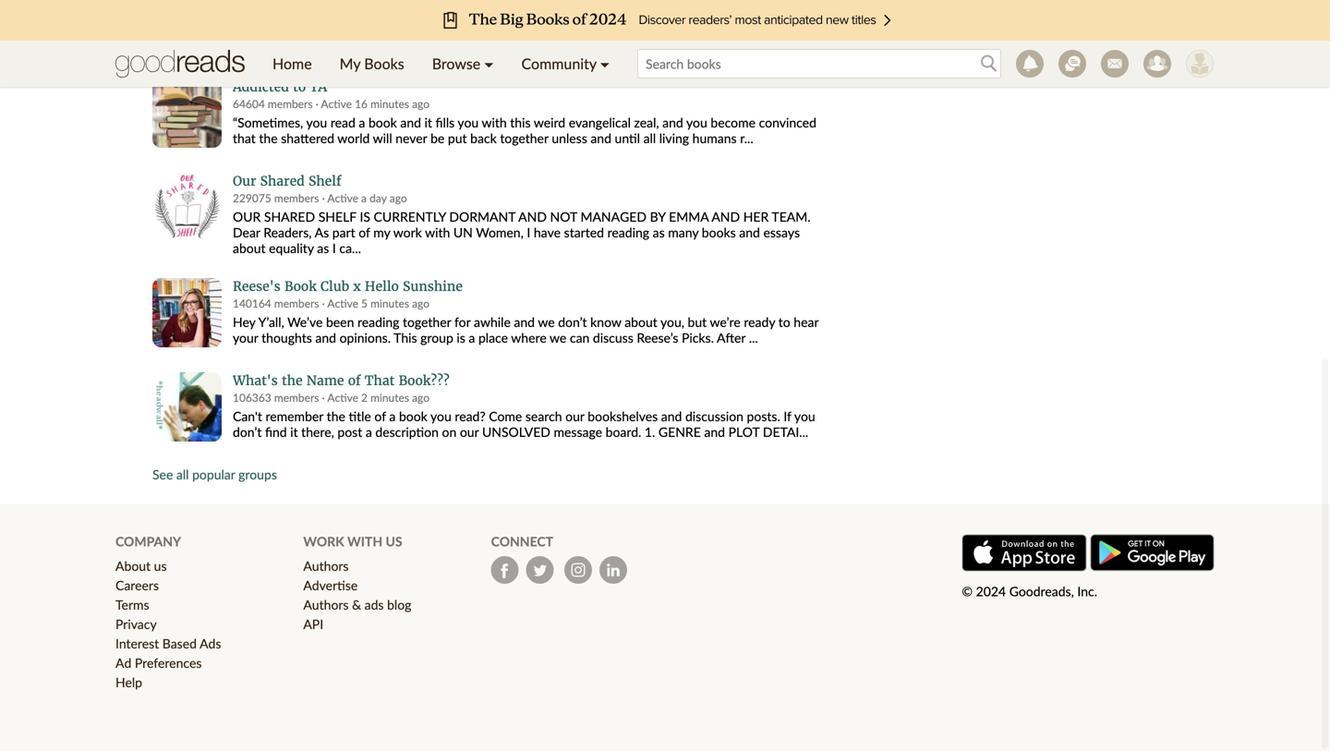 Task type: describe. For each thing, give the bounding box(es) containing it.
group inside this group is dedicated to connecting readers with goodreads authors. it is divided by genres, and includes folders for writing resources, book websites, videos/trailers, and blogs.  feel free to i...
[[260, 20, 293, 36]]

0 horizontal spatial all
[[176, 467, 189, 482]]

what's the name of that book??? image
[[152, 372, 222, 442]]

on
[[442, 424, 457, 440]]

about inside hey y'all,  we've been reading together for awhile and we don't know about you, but we're ready to hear your thoughts and opinions. this group is a place where we can discuss reese's picks.  after ...
[[625, 314, 658, 330]]

team.
[[772, 209, 811, 224]]

picks.
[[682, 330, 714, 346]]

...
[[749, 330, 758, 346]]

terms link
[[115, 597, 149, 613]]

and left 'plot'
[[704, 424, 725, 440]]

convinced
[[759, 115, 817, 130]]

discussion
[[686, 408, 744, 424]]

search
[[526, 408, 562, 424]]

· for name
[[322, 391, 325, 404]]

back
[[470, 130, 497, 146]]

i...
[[751, 36, 764, 52]]

you left become
[[687, 115, 708, 130]]

us for about
[[154, 558, 167, 574]]

hear
[[794, 314, 819, 330]]

careers
[[115, 578, 159, 593]]

never
[[396, 130, 427, 146]]

and right 'awhile'
[[514, 314, 535, 330]]

it inside can't remember the title of a book you read? come search our bookshelves and discussion posts. if you don't find it there, post a description on our unsolved message board.  1. genre and plot detai...
[[290, 424, 298, 440]]

1 horizontal spatial the
[[282, 372, 303, 389]]

ago for what's the name of that book???
[[412, 391, 430, 404]]

a day ago element
[[361, 191, 407, 205]]

many
[[668, 224, 699, 240]]

minutes for hello
[[371, 297, 409, 310]]

club
[[321, 278, 349, 295]]

ago for reese's book club x hello sunshine
[[412, 297, 430, 310]]

thoughts
[[262, 330, 312, 346]]

active for name
[[327, 391, 358, 404]]

x
[[353, 278, 361, 295]]

if
[[784, 408, 792, 424]]

have
[[534, 224, 561, 240]]

to inside hey y'all,  we've been reading together for awhile and we don't know about you, but we're ready to hear your thoughts and opinions. this group is a place where we can discuss reese's picks.  after ...
[[779, 314, 791, 330]]

community ▾
[[522, 55, 610, 73]]

our shared shelf is currently dormant and not managed by emma and her team. dear readers,   as part of my work with un women, i have started reading as many books and essays about equality as i ca...
[[233, 209, 811, 256]]

ad preferences link
[[115, 655, 202, 671]]

come
[[489, 408, 522, 424]]

a inside addicted to ya 64604 members · active 16 minutes ago "sometimes, you read a book and it fills you with this weird evangelical zeal, and you become convinced that the shattered world will never be put back together unless and until all living humans r...
[[359, 115, 365, 130]]

and down 16 minutes ago element at left
[[400, 115, 421, 130]]

post
[[338, 424, 362, 440]]

active for shelf
[[327, 191, 358, 205]]

evangelical
[[569, 115, 631, 130]]

company about us careers terms privacy interest based ads ad preferences help
[[115, 534, 221, 690]]

members for book
[[274, 297, 319, 310]]

women,
[[476, 224, 524, 240]]

229075
[[233, 191, 271, 205]]

humans
[[693, 130, 737, 146]]

y'all,
[[258, 314, 284, 330]]

posts.
[[747, 408, 781, 424]]

▾ for browse ▾
[[484, 55, 494, 73]]

2024
[[976, 583, 1006, 599]]

to up my books
[[367, 20, 379, 36]]

shattered
[[281, 130, 334, 146]]

bookshelves
[[588, 408, 658, 424]]

includes
[[233, 36, 279, 52]]

dedicated
[[308, 20, 364, 36]]

will
[[373, 130, 392, 146]]

to left i...
[[736, 36, 748, 52]]

1 horizontal spatial our
[[566, 408, 585, 424]]

put
[[448, 130, 467, 146]]

until
[[615, 130, 640, 146]]

sunshine
[[403, 278, 463, 295]]

my group discussions image
[[1059, 50, 1087, 78]]

shared
[[264, 209, 315, 224]]

managed
[[581, 209, 647, 224]]

this inside hey y'all,  we've been reading together for awhile and we don't know about you, but we're ready to hear your thoughts and opinions. this group is a place where we can discuss reese's picks.  after ...
[[394, 330, 417, 346]]

you left read
[[306, 115, 327, 130]]

books
[[702, 224, 736, 240]]

this group is dedicated to connecting readers with goodreads authors. it is divided by genres, and includes folders for writing resources, book websites, videos/trailers, and blogs.  feel free to i...
[[233, 20, 786, 52]]

minutes for that
[[371, 391, 409, 404]]

discuss
[[593, 330, 634, 346]]

api
[[303, 616, 324, 632]]

become
[[711, 115, 756, 130]]

essays
[[764, 224, 800, 240]]

work
[[393, 224, 422, 240]]

place
[[479, 330, 508, 346]]

a down the 2 minutes ago
[[389, 408, 396, 424]]

can
[[570, 330, 590, 346]]

shelf
[[309, 173, 342, 189]]

of inside can't remember the title of a book you read? come search our bookshelves and discussion posts. if you don't find it there, post a description on our unsolved message board.  1. genre and plot detai...
[[375, 408, 386, 424]]

minutes inside addicted to ya 64604 members · active 16 minutes ago "sometimes, you read a book and it fills you with this weird evangelical zeal, and you become convinced that the shattered world will never be put back together unless and until all living humans r...
[[371, 97, 409, 110]]

1 horizontal spatial as
[[653, 224, 665, 240]]

64604
[[233, 97, 265, 110]]

what's the name of that book???
[[233, 372, 450, 389]]

goodreads
[[522, 20, 584, 36]]

her
[[744, 209, 769, 224]]

help link
[[115, 675, 142, 690]]

book inside addicted to ya 64604 members · active 16 minutes ago "sometimes, you read a book and it fills you with this weird evangelical zeal, and you become convinced that the shattered world will never be put back together unless and until all living humans r...
[[369, 115, 397, 130]]

1.
[[645, 424, 655, 440]]

readers
[[448, 20, 490, 36]]

and right zeal, on the top left
[[663, 115, 684, 130]]

un
[[454, 224, 473, 240]]

authors & ads blog link
[[303, 597, 412, 613]]

Search for books to add to your shelves search field
[[638, 49, 1002, 79]]

for inside hey y'all,  we've been reading together for awhile and we don't know about you, but we're ready to hear your thoughts and opinions. this group is a place where we can discuss reese's picks.  after ...
[[455, 314, 471, 330]]

about
[[115, 558, 151, 574]]

"sometimes,
[[233, 115, 303, 130]]

careers link
[[115, 578, 159, 593]]

our shared shelf image
[[152, 173, 222, 242]]

as
[[315, 224, 329, 240]]

be
[[431, 130, 445, 146]]

read
[[331, 115, 356, 130]]

members for shared
[[274, 191, 319, 205]]

videos/trailers,
[[535, 36, 620, 52]]

book???
[[399, 372, 450, 389]]

▾ for community ▾
[[600, 55, 610, 73]]

name
[[307, 372, 344, 389]]

genre
[[659, 424, 701, 440]]

for inside this group is dedicated to connecting readers with goodreads authors. it is divided by genres, and includes folders for writing resources, book websites, videos/trailers, and blogs.  feel free to i...
[[325, 36, 341, 52]]

reese's book club x hello sunshine
[[233, 278, 463, 295]]

1 vertical spatial of
[[348, 372, 361, 389]]

my
[[374, 224, 390, 240]]

the inside can't remember the title of a book you read? come search our bookshelves and discussion posts. if you don't find it there, post a description on our unsolved message board.  1. genre and plot detai...
[[327, 408, 345, 424]]

goodreads on twitter image
[[526, 556, 554, 584]]

advertise link
[[303, 578, 358, 593]]

goodreads,
[[1010, 583, 1074, 599]]

equality
[[269, 240, 314, 256]]

but
[[688, 314, 707, 330]]

reese's book club x hello sunshine link
[[233, 278, 827, 295]]

inbox image
[[1101, 50, 1129, 78]]

don't inside hey y'all,  we've been reading together for awhile and we don't know about you, but we're ready to hear your thoughts and opinions. this group is a place where we can discuss reese's picks.  after ...
[[558, 314, 587, 330]]

work with us authors advertise authors & ads blog api
[[303, 534, 412, 632]]

r...
[[740, 130, 754, 146]]

currently
[[374, 209, 446, 224]]

0 horizontal spatial our
[[460, 424, 479, 440]]

a inside hey y'all,  we've been reading together for awhile and we don't know about you, but we're ready to hear your thoughts and opinions. this group is a place where we can discuss reese's picks.  after ...
[[469, 330, 475, 346]]

active for club
[[327, 297, 358, 310]]

connecting
[[382, 20, 445, 36]]

friend requests image
[[1144, 50, 1172, 78]]

john smith image
[[1186, 50, 1214, 78]]

this inside this group is dedicated to connecting readers with goodreads authors. it is divided by genres, and includes folders for writing resources, book websites, videos/trailers, and blogs.  feel free to i...
[[233, 20, 256, 36]]

dormant
[[449, 209, 516, 224]]

0 horizontal spatial is
[[296, 20, 305, 36]]

reese's
[[233, 278, 281, 295]]

1 and from the left
[[518, 209, 547, 224]]



Task type: locate. For each thing, give the bounding box(es) containing it.
1 horizontal spatial book
[[399, 408, 428, 424]]

1 horizontal spatial is
[[457, 330, 466, 346]]

my books
[[340, 55, 404, 73]]

minutes right 16 on the left
[[371, 97, 409, 110]]

addicted to ya 64604 members · active 16 minutes ago "sometimes, you read a book and it fills you with this weird evangelical zeal, and you become convinced that the shattered world will never be put back together unless and until all living humans r...
[[233, 78, 817, 146]]

ago up never
[[412, 97, 430, 110]]

i left ca...
[[333, 240, 336, 256]]

1 horizontal spatial about
[[625, 314, 658, 330]]

of left my
[[359, 224, 370, 240]]

0 vertical spatial authors
[[303, 558, 349, 574]]

is left dedicated
[[296, 20, 305, 36]]

awhile
[[474, 314, 511, 330]]

and
[[765, 20, 786, 36], [623, 36, 644, 52], [400, 115, 421, 130], [663, 115, 684, 130], [591, 130, 612, 146], [739, 224, 760, 240], [514, 314, 535, 330], [315, 330, 336, 346], [661, 408, 682, 424], [704, 424, 725, 440]]

106363
[[233, 391, 271, 404]]

active up read
[[321, 97, 352, 110]]

part
[[332, 224, 355, 240]]

ago down book???
[[412, 391, 430, 404]]

popular
[[192, 467, 235, 482]]

· for club
[[322, 297, 325, 310]]

hey y'all,  we've been reading together for awhile and we don't know about you, but we're ready to hear your thoughts and opinions. this group is a place where we can discuss reese's picks.  after ...
[[233, 314, 819, 346]]

0 vertical spatial don't
[[558, 314, 587, 330]]

a
[[359, 115, 365, 130], [361, 191, 367, 205], [469, 330, 475, 346], [389, 408, 396, 424], [366, 424, 372, 440]]

by
[[650, 209, 666, 224]]

addicted
[[233, 78, 289, 95]]

2 minutes ago
[[361, 391, 430, 404]]

a down 16 on the left
[[359, 115, 365, 130]]

2 horizontal spatial book
[[448, 36, 476, 52]]

0 vertical spatial reading
[[608, 224, 650, 240]]

don't left the find
[[233, 424, 262, 440]]

group up book???
[[421, 330, 454, 346]]

reese's book club x hello sunshine image
[[152, 278, 222, 347]]

book down 16 minutes ago element at left
[[369, 115, 397, 130]]

16 minutes ago element
[[355, 97, 430, 110]]

terms
[[115, 597, 149, 613]]

my books link
[[326, 41, 418, 87]]

with
[[493, 20, 518, 36], [482, 115, 507, 130], [425, 224, 450, 240], [347, 534, 383, 549]]

hey
[[233, 314, 256, 330]]

0 horizontal spatial book
[[369, 115, 397, 130]]

us inside company about us careers terms privacy interest based ads ad preferences help
[[154, 558, 167, 574]]

book inside this group is dedicated to connecting readers with goodreads authors. it is divided by genres, and includes folders for writing resources, book websites, videos/trailers, and blogs.  feel free to i...
[[448, 36, 476, 52]]

0 vertical spatial minutes
[[371, 97, 409, 110]]

1 horizontal spatial it
[[425, 115, 432, 130]]

1 vertical spatial reading
[[358, 314, 400, 330]]

writing
[[344, 36, 384, 52]]

this
[[233, 20, 256, 36], [394, 330, 417, 346]]

▾ down the videos/trailers,
[[600, 55, 610, 73]]

©
[[962, 583, 973, 599]]

members
[[268, 97, 313, 110], [274, 191, 319, 205], [274, 297, 319, 310], [274, 391, 319, 404]]

don't
[[558, 314, 587, 330], [233, 424, 262, 440]]

members inside addicted to ya 64604 members · active 16 minutes ago "sometimes, you read a book and it fills you with this weird evangelical zeal, and you become convinced that the shattered world will never be put back together unless and until all living humans r...
[[268, 97, 313, 110]]

0 vertical spatial group
[[260, 20, 293, 36]]

us right about
[[154, 558, 167, 574]]

active inside addicted to ya 64604 members · active 16 minutes ago "sometimes, you read a book and it fills you with this weird evangelical zeal, and you become convinced that the shattered world will never be put back together unless and until all living humans r...
[[321, 97, 352, 110]]

0 vertical spatial of
[[359, 224, 370, 240]]

1 horizontal spatial reading
[[608, 224, 650, 240]]

authors down advertise link
[[303, 597, 349, 613]]

minutes down the that
[[371, 391, 409, 404]]

Search books text field
[[638, 49, 1002, 79]]

1 horizontal spatial this
[[394, 330, 417, 346]]

blogs.
[[647, 36, 680, 52]]

divided
[[660, 20, 701, 36]]

0 horizontal spatial don't
[[233, 424, 262, 440]]

as left many
[[653, 224, 665, 240]]

2 authors from the top
[[303, 597, 349, 613]]

together inside hey y'all,  we've been reading together for awhile and we don't know about you, but we're ready to hear your thoughts and opinions. this group is a place where we can discuss reese's picks.  after ...
[[403, 314, 451, 330]]

after
[[717, 330, 746, 346]]

you right fills
[[458, 115, 479, 130]]

of inside our shared shelf is currently dormant and not managed by emma and her team. dear readers,   as part of my work with un women, i have started reading as many books and essays about equality as i ca...
[[359, 224, 370, 240]]

for
[[325, 36, 341, 52], [455, 314, 471, 330]]

0 horizontal spatial the
[[259, 130, 278, 146]]

reading inside hey y'all,  we've been reading together for awhile and we don't know about you, but we're ready to hear your thoughts and opinions. this group is a place where we can discuss reese's picks.  after ...
[[358, 314, 400, 330]]

this down "5 minutes ago" element
[[394, 330, 417, 346]]

and left not on the left top
[[518, 209, 547, 224]]

active down reese's book club x hello sunshine
[[327, 297, 358, 310]]

0 vertical spatial it
[[425, 115, 432, 130]]

0 horizontal spatial this
[[233, 20, 256, 36]]

and left until
[[591, 130, 612, 146]]

3 minutes from the top
[[371, 391, 409, 404]]

plot
[[729, 424, 760, 440]]

browse ▾ button
[[418, 41, 508, 87]]

▾ inside dropdown button
[[484, 55, 494, 73]]

· down name
[[322, 391, 325, 404]]

2 vertical spatial the
[[327, 408, 345, 424]]

1 horizontal spatial us
[[386, 534, 402, 549]]

2 and from the left
[[712, 209, 740, 224]]

your
[[233, 330, 258, 346]]

5 minutes ago element
[[361, 297, 430, 310]]

1 horizontal spatial all
[[644, 130, 656, 146]]

minutes
[[371, 97, 409, 110], [371, 297, 409, 310], [371, 391, 409, 404]]

1 vertical spatial us
[[154, 558, 167, 574]]

you right if
[[795, 408, 816, 424]]

what's the name of that book??? link
[[233, 372, 827, 389]]

members for the
[[274, 391, 319, 404]]

to left hear
[[779, 314, 791, 330]]

as left part
[[317, 240, 329, 256]]

of right title
[[375, 408, 386, 424]]

browse
[[432, 55, 481, 73]]

reading left the by
[[608, 224, 650, 240]]

2 ▾ from the left
[[600, 55, 610, 73]]

ago down sunshine
[[412, 297, 430, 310]]

for up my
[[325, 36, 341, 52]]

where
[[511, 330, 547, 346]]

0 vertical spatial book
[[448, 36, 476, 52]]

ago inside addicted to ya 64604 members · active 16 minutes ago "sometimes, you read a book and it fills you with this weird evangelical zeal, and you become convinced that the shattered world will never be put back together unless and until all living humans r...
[[412, 97, 430, 110]]

us up blog
[[386, 534, 402, 549]]

group up home
[[260, 20, 293, 36]]

read?
[[455, 408, 486, 424]]

140164
[[233, 297, 271, 310]]

about down our
[[233, 240, 266, 256]]

1 horizontal spatial group
[[421, 330, 454, 346]]

ya
[[310, 78, 327, 95]]

with inside addicted to ya 64604 members · active 16 minutes ago "sometimes, you read a book and it fills you with this weird evangelical zeal, and you become convinced that the shattered world will never be put back together unless and until all living humans r...
[[482, 115, 507, 130]]

ago for our shared shelf
[[390, 191, 407, 205]]

1 vertical spatial book
[[369, 115, 397, 130]]

our right on at the left of the page
[[460, 424, 479, 440]]

a left the day
[[361, 191, 367, 205]]

▾ inside "popup button"
[[600, 55, 610, 73]]

to inside addicted to ya 64604 members · active 16 minutes ago "sometimes, you read a book and it fills you with this weird evangelical zeal, and you become convinced that the shattered world will never be put back together unless and until all living humans r...
[[293, 78, 306, 95]]

0 horizontal spatial for
[[325, 36, 341, 52]]

about inside our shared shelf is currently dormant and not managed by emma and her team. dear readers,   as part of my work with un women, i have started reading as many books and essays about equality as i ca...
[[233, 240, 266, 256]]

and right i...
[[765, 20, 786, 36]]

our
[[233, 173, 256, 189]]

229075 members ·
[[233, 191, 327, 205]]

about
[[233, 240, 266, 256], [625, 314, 658, 330]]

1 horizontal spatial and
[[712, 209, 740, 224]]

is right it
[[648, 20, 656, 36]]

1 authors from the top
[[303, 558, 349, 574]]

shelf
[[319, 209, 357, 224]]

advertise
[[303, 578, 358, 593]]

the up 106363 members ·
[[282, 372, 303, 389]]

book up browse ▾ at the left top
[[448, 36, 476, 52]]

reading inside our shared shelf is currently dormant and not managed by emma and her team. dear readers,   as part of my work with un women, i have started reading as many books and essays about equality as i ca...
[[608, 224, 650, 240]]

goodreads authors/readers image
[[152, 0, 222, 54]]

1 vertical spatial it
[[290, 424, 298, 440]]

us inside work with us authors advertise authors & ads blog api
[[386, 534, 402, 549]]

with inside this group is dedicated to connecting readers with goodreads authors. it is divided by genres, and includes folders for writing resources, book websites, videos/trailers, and blogs.  feel free to i...
[[493, 20, 518, 36]]

remember
[[266, 408, 323, 424]]

unless
[[552, 130, 587, 146]]

i left have at the top left of page
[[527, 224, 531, 240]]

1 vertical spatial together
[[403, 314, 451, 330]]

members down our shared shelf
[[274, 191, 319, 205]]

is left place
[[457, 330, 466, 346]]

members up remember
[[274, 391, 319, 404]]

0 horizontal spatial as
[[317, 240, 329, 256]]

with right the work
[[347, 534, 383, 549]]

▾ down websites,
[[484, 55, 494, 73]]

a right post
[[366, 424, 372, 440]]

0 horizontal spatial together
[[403, 314, 451, 330]]

0 vertical spatial for
[[325, 36, 341, 52]]

about left you,
[[625, 314, 658, 330]]

book down the 2 minutes ago
[[399, 408, 428, 424]]

the left title
[[327, 408, 345, 424]]

download app for android image
[[1090, 534, 1215, 571]]

menu containing home
[[259, 41, 624, 87]]

privacy link
[[115, 616, 157, 632]]

0 horizontal spatial group
[[260, 20, 293, 36]]

download app for ios image
[[962, 534, 1087, 571]]

1 minutes from the top
[[371, 97, 409, 110]]

all inside addicted to ya 64604 members · active 16 minutes ago "sometimes, you read a book and it fills you with this weird evangelical zeal, and you become convinced that the shattered world will never be put back together unless and until all living humans r...
[[644, 130, 656, 146]]

help
[[115, 675, 142, 690]]

and right thoughts
[[315, 330, 336, 346]]

to left ya
[[293, 78, 306, 95]]

together right back at top
[[500, 130, 549, 146]]

1 horizontal spatial ▾
[[600, 55, 610, 73]]

goodreads on facebook image
[[491, 556, 519, 584]]

▾
[[484, 55, 494, 73], [600, 55, 610, 73]]

message
[[554, 424, 602, 440]]

2 horizontal spatial is
[[648, 20, 656, 36]]

it left fills
[[425, 115, 432, 130]]

with right readers
[[493, 20, 518, 36]]

notifications image
[[1016, 50, 1044, 78]]

for left 'awhile'
[[455, 314, 471, 330]]

free
[[710, 36, 733, 52]]

· for shelf
[[322, 191, 325, 205]]

ad
[[115, 655, 132, 671]]

1 vertical spatial for
[[455, 314, 471, 330]]

community ▾ button
[[508, 41, 624, 87]]

2 vertical spatial of
[[375, 408, 386, 424]]

0 horizontal spatial ▾
[[484, 55, 494, 73]]

the right that
[[259, 130, 278, 146]]

with left this
[[482, 115, 507, 130]]

0 vertical spatial the
[[259, 130, 278, 146]]

0 horizontal spatial about
[[233, 240, 266, 256]]

2 minutes from the top
[[371, 297, 409, 310]]

members down book
[[274, 297, 319, 310]]

goodreads on linkedin image
[[600, 556, 628, 584]]

ago right the day
[[390, 191, 407, 205]]

all right until
[[644, 130, 656, 146]]

reading
[[608, 224, 650, 240], [358, 314, 400, 330]]

see all popular groups link
[[152, 467, 277, 482]]

that
[[365, 372, 395, 389]]

1 horizontal spatial don't
[[558, 314, 587, 330]]

title
[[349, 408, 371, 424]]

we're
[[710, 314, 741, 330]]

1 vertical spatial authors
[[303, 597, 349, 613]]

genres,
[[721, 20, 762, 36]]

1 vertical spatial this
[[394, 330, 417, 346]]

home link
[[259, 41, 326, 87]]

0 vertical spatial us
[[386, 534, 402, 549]]

what's
[[233, 372, 278, 389]]

together down sunshine
[[403, 314, 451, 330]]

group inside hey y'all,  we've been reading together for awhile and we don't know about you, but we're ready to hear your thoughts and opinions. this group is a place where we can discuss reese's picks.  after ...
[[421, 330, 454, 346]]

with left un
[[425, 224, 450, 240]]

authors up advertise
[[303, 558, 349, 574]]

work
[[303, 534, 344, 549]]

reading down 5
[[358, 314, 400, 330]]

our right search
[[566, 408, 585, 424]]

and left blogs.
[[623, 36, 644, 52]]

2 vertical spatial book
[[399, 408, 428, 424]]

0 horizontal spatial i
[[333, 240, 336, 256]]

· down shelf in the left of the page
[[322, 191, 325, 205]]

description
[[375, 424, 439, 440]]

all right 'see'
[[176, 467, 189, 482]]

0 vertical spatial this
[[233, 20, 256, 36]]

and inside our shared shelf is currently dormant and not managed by emma and her team. dear readers,   as part of my work with un women, i have started reading as many books and essays about equality as i ca...
[[739, 224, 760, 240]]

members up "sometimes,
[[268, 97, 313, 110]]

and right books
[[739, 224, 760, 240]]

0 vertical spatial all
[[644, 130, 656, 146]]

· down ya
[[316, 97, 319, 110]]

2 vertical spatial minutes
[[371, 391, 409, 404]]

2 horizontal spatial the
[[327, 408, 345, 424]]

0 vertical spatial about
[[233, 240, 266, 256]]

authors.
[[587, 20, 633, 36]]

can't
[[233, 408, 262, 424]]

of left the that
[[348, 372, 361, 389]]

authors link
[[303, 558, 349, 574]]

· down club
[[322, 297, 325, 310]]

1 vertical spatial minutes
[[371, 297, 409, 310]]

0 horizontal spatial us
[[154, 558, 167, 574]]

readers,
[[264, 224, 312, 240]]

active down the what's the name of that book???
[[327, 391, 358, 404]]

this right goodreads authors/readers image
[[233, 20, 256, 36]]

1 vertical spatial all
[[176, 467, 189, 482]]

see all popular groups
[[152, 467, 277, 482]]

minutes down hello in the top of the page
[[371, 297, 409, 310]]

1 vertical spatial don't
[[233, 424, 262, 440]]

1 vertical spatial the
[[282, 372, 303, 389]]

based
[[162, 636, 197, 651]]

book inside can't remember the title of a book you read? come search our bookshelves and discussion posts. if you don't find it there, post a description on our unsolved message board.  1. genre and plot detai...
[[399, 408, 428, 424]]

don't inside can't remember the title of a book you read? come search our bookshelves and discussion posts. if you don't find it there, post a description on our unsolved message board.  1. genre and plot detai...
[[233, 424, 262, 440]]

ago
[[412, 97, 430, 110], [390, 191, 407, 205], [412, 297, 430, 310], [412, 391, 430, 404]]

hello
[[365, 278, 399, 295]]

1 vertical spatial group
[[421, 330, 454, 346]]

addicted to ya image
[[152, 78, 222, 148]]

the inside addicted to ya 64604 members · active 16 minutes ago "sometimes, you read a book and it fills you with this weird evangelical zeal, and you become convinced that the shattered world will never be put back together unless and until all living humans r...
[[259, 130, 278, 146]]

together inside addicted to ya 64604 members · active 16 minutes ago "sometimes, you read a book and it fills you with this weird evangelical zeal, and you become convinced that the shattered world will never be put back together unless and until all living humans r...
[[500, 130, 549, 146]]

goodreads on instagram image
[[565, 556, 592, 584]]

2 minutes ago element
[[361, 391, 430, 404]]

1 horizontal spatial together
[[500, 130, 549, 146]]

fills
[[436, 115, 455, 130]]

you left read?
[[431, 408, 452, 424]]

our shared shelf
[[233, 173, 342, 189]]

and right 1.
[[661, 408, 682, 424]]

detai...
[[763, 424, 809, 440]]

with inside our shared shelf is currently dormant and not managed by emma and her team. dear readers,   as part of my work with un women, i have started reading as many books and essays about equality as i ca...
[[425, 224, 450, 240]]

a left place
[[469, 330, 475, 346]]

us for with
[[386, 534, 402, 549]]

it inside addicted to ya 64604 members · active 16 minutes ago "sometimes, you read a book and it fills you with this weird evangelical zeal, and you become convinced that the shattered world will never be put back together unless and until all living humans r...
[[425, 115, 432, 130]]

0 vertical spatial together
[[500, 130, 549, 146]]

1 horizontal spatial i
[[527, 224, 531, 240]]

and left 'her'
[[712, 209, 740, 224]]

interest based ads link
[[115, 636, 221, 651]]

0 horizontal spatial and
[[518, 209, 547, 224]]

is
[[296, 20, 305, 36], [648, 20, 656, 36], [457, 330, 466, 346]]

it right the find
[[290, 424, 298, 440]]

with inside work with us authors advertise authors & ads blog api
[[347, 534, 383, 549]]

1 vertical spatial about
[[625, 314, 658, 330]]

and
[[518, 209, 547, 224], [712, 209, 740, 224]]

menu
[[259, 41, 624, 87]]

book
[[285, 278, 317, 295]]

we
[[538, 314, 555, 330], [550, 330, 567, 346]]

· inside addicted to ya 64604 members · active 16 minutes ago "sometimes, you read a book and it fills you with this weird evangelical zeal, and you become convinced that the shattered world will never be put back together unless and until all living humans r...
[[316, 97, 319, 110]]

don't left know
[[558, 314, 587, 330]]

0 horizontal spatial it
[[290, 424, 298, 440]]

emma
[[669, 209, 709, 224]]

1 horizontal spatial for
[[455, 314, 471, 330]]

dear
[[233, 224, 260, 240]]

active up shelf
[[327, 191, 358, 205]]

book
[[448, 36, 476, 52], [369, 115, 397, 130], [399, 408, 428, 424]]

is inside hey y'all,  we've been reading together for awhile and we don't know about you, but we're ready to hear your thoughts and opinions. this group is a place where we can discuss reese's picks.  after ...
[[457, 330, 466, 346]]

1 ▾ from the left
[[484, 55, 494, 73]]

interest
[[115, 636, 159, 651]]

0 horizontal spatial reading
[[358, 314, 400, 330]]



Task type: vqa. For each thing, say whether or not it's contained in the screenshot.
the
yes



